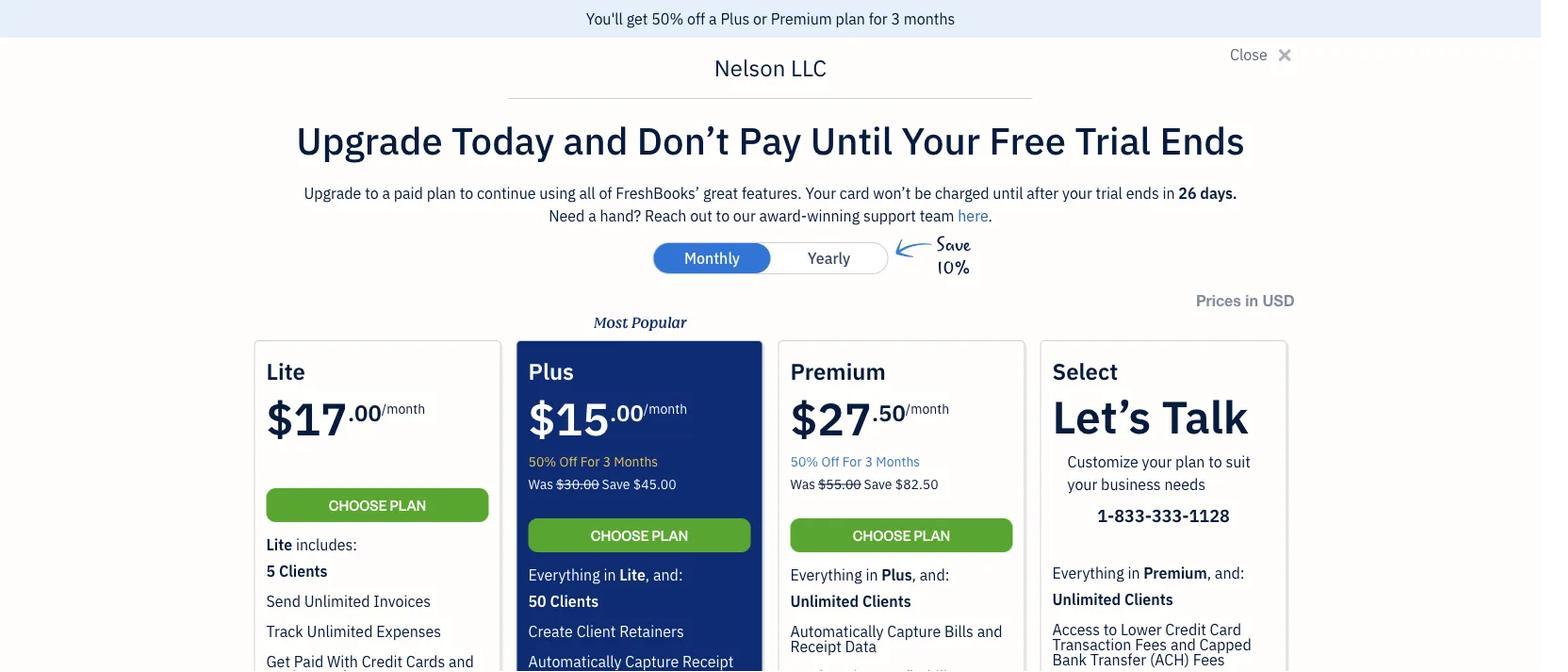 Task type: locate. For each thing, give the bounding box(es) containing it.
upgrade today and don't pay until your free trial ends
[[296, 116, 1245, 165]]

0 horizontal spatial 3
[[603, 453, 611, 470]]

0 horizontal spatial months
[[614, 453, 658, 470]]

1 horizontal spatial plan
[[652, 526, 688, 544]]

choose plan button for premium
[[790, 518, 1013, 552]]

clients inside everything in plus , and: unlimited clients
[[862, 591, 911, 611]]

clients up automatically capture bills and receipt data
[[862, 591, 911, 611]]

0 horizontal spatial 50
[[528, 591, 546, 611]]

2 horizontal spatial choose plan
[[853, 526, 950, 544]]

choose plan button up loading
[[266, 488, 489, 522]]

2 horizontal spatial a
[[709, 9, 717, 29]]

0 horizontal spatial everything
[[528, 565, 600, 585]]

everything inside the everything in lite , and: 50 clients
[[528, 565, 600, 585]]

0 vertical spatial plus
[[720, 9, 750, 29]]

(ach)
[[1150, 650, 1189, 670]]

1 horizontal spatial 00
[[616, 398, 644, 427]]

you'll get 50% off a plus or premium plan for 3 months
[[586, 9, 955, 29]]

and: up capture
[[920, 565, 949, 585]]

send inside preferences element
[[371, 521, 405, 541]]

1-833-333-1128
[[1097, 504, 1230, 526]]

plus inside everything in plus , and: unlimited clients
[[881, 565, 912, 585]]

2 horizontal spatial everything
[[1052, 563, 1124, 583]]

owner
[[15, 38, 50, 53]]

was for 00
[[528, 475, 553, 493]]

2 vertical spatial upgrade
[[304, 183, 361, 203]]

go to help image
[[1307, 10, 1337, 38]]

1 horizontal spatial premium
[[1144, 563, 1207, 583]]

. 00 /month
[[348, 398, 425, 427], [610, 398, 687, 427]]

your up be
[[902, 116, 980, 165]]

lite
[[266, 535, 292, 555], [619, 565, 645, 585]]

password
[[425, 181, 491, 201]]

1 vertical spatial premium
[[1144, 563, 1207, 583]]

lite up 5
[[266, 535, 292, 555]]

nelson llc
[[714, 53, 827, 82]]

1 horizontal spatial off
[[821, 453, 839, 470]]

off for 50
[[821, 453, 839, 470]]

everything in lite , and: 50 clients
[[528, 565, 683, 611]]

2 horizontal spatial choose plan button
[[790, 518, 1013, 552]]

0 horizontal spatial . 00 /month
[[348, 398, 425, 427]]

, up capture
[[912, 565, 916, 585]]

1 horizontal spatial your
[[902, 116, 980, 165]]

0 horizontal spatial /month
[[382, 400, 425, 418]]

plan for lite
[[390, 496, 426, 514]]

choose plan down $82.50
[[853, 526, 950, 544]]

change password button
[[371, 180, 491, 203]]

to left continue
[[460, 183, 473, 203]]

2 horizontal spatial 50%
[[790, 453, 818, 470]]

to
[[365, 183, 379, 203], [460, 183, 473, 203], [716, 206, 730, 226], [1208, 452, 1222, 472], [1103, 620, 1117, 639]]

winning
[[807, 206, 860, 226]]

50% up $30.00
[[528, 453, 556, 470]]

expenses
[[376, 622, 441, 641]]

1 horizontal spatial months
[[876, 453, 920, 470]]

and up all
[[563, 116, 628, 165]]

1 . 00 /month from the left
[[348, 398, 425, 427]]

select
[[1052, 357, 1118, 386]]

1 horizontal spatial a
[[588, 206, 596, 226]]

suit
[[1226, 452, 1251, 472]]

popular
[[631, 312, 686, 334]]

choose plan button down $82.50
[[790, 518, 1013, 552]]

1 vertical spatial your
[[805, 183, 836, 203]]

don't
[[637, 116, 730, 165]]

until
[[810, 116, 893, 165]]

upgrade up the change on the left top
[[296, 116, 443, 165]]

lite includes: 5 clients
[[266, 535, 357, 581]]

1 was from the left
[[528, 475, 553, 493]]

clients up client
[[550, 591, 599, 611]]

plan inside upgrade to a paid plan to continue using all of freshbooks' great features. your card won't be charged until after your trial ends in 26 days. need a hand? reach out to our award-winning support team here .
[[427, 183, 456, 203]]

50
[[878, 398, 906, 427], [528, 591, 546, 611]]

50% inside "50% off for 3 months was $55.00 save $82.50"
[[790, 453, 818, 470]]

off inside "50% off for 3 months was $55.00 save $82.50"
[[821, 453, 839, 470]]

in for prices in usd
[[1245, 292, 1258, 310]]

save down invoices
[[388, 620, 434, 647]]

in left the usd
[[1245, 292, 1258, 310]]

0 horizontal spatial your
[[805, 183, 836, 203]]

clients
[[279, 561, 328, 581], [1124, 590, 1173, 609], [550, 591, 599, 611], [862, 591, 911, 611]]

off up $30.00
[[559, 453, 577, 470]]

send us feedback link
[[371, 521, 491, 541]]

out
[[690, 206, 712, 226]]

plan for plus
[[652, 526, 688, 544]]

of
[[599, 183, 612, 203]]

2 horizontal spatial ,
[[1207, 563, 1211, 583]]

great
[[703, 183, 738, 203]]

0 vertical spatial premium
[[771, 9, 832, 29]]

0 horizontal spatial lite
[[266, 535, 292, 555]]

plan inside customize your plan to suit your business needs
[[1175, 452, 1205, 472]]

5
[[266, 561, 275, 581]]

unlimited down send unlimited invoices
[[307, 622, 373, 641]]

/month for lite
[[382, 400, 425, 418]]

0 horizontal spatial 50%
[[528, 453, 556, 470]]

months
[[904, 9, 955, 29]]

was left $55.00
[[790, 475, 815, 493]]

1 horizontal spatial choose plan
[[591, 526, 688, 544]]

1 horizontal spatial and
[[977, 622, 1002, 641]]

months inside "50% off for 3 months was $55.00 save $82.50"
[[876, 453, 920, 470]]

everything for 00
[[528, 565, 600, 585]]

upgrade for a
[[304, 183, 361, 203]]

50% inside 50% off for 3 months was $30.00 save $45.00
[[528, 453, 556, 470]]

clients right 5
[[279, 561, 328, 581]]

833-
[[1114, 504, 1152, 526]]

lock image
[[384, 140, 394, 163]]

was left $30.00
[[528, 475, 553, 493]]

/month inside . 50 /month
[[906, 400, 949, 418]]

save right $30.00
[[602, 475, 630, 493]]

choose plan button for lite
[[266, 488, 489, 522]]

clients for everything in premium , and: unlimited clients
[[1124, 590, 1173, 609]]

2 was from the left
[[790, 475, 815, 493]]

off
[[687, 9, 705, 29]]

everything
[[1052, 563, 1124, 583], [528, 565, 600, 585], [790, 565, 862, 585]]

a down all
[[588, 206, 596, 226]]

for up $55.00
[[842, 453, 862, 470]]

off inside 50% off for 3 months was $30.00 save $45.00
[[559, 453, 577, 470]]

to left lower
[[1103, 620, 1117, 639]]

to right out
[[716, 206, 730, 226]]

1 horizontal spatial /month
[[644, 400, 687, 418]]

0 horizontal spatial off
[[559, 453, 577, 470]]

1 horizontal spatial ,
[[912, 565, 916, 585]]

choose plan up us
[[329, 496, 426, 514]]

premium right or
[[771, 9, 832, 29]]

clients for everything in lite , and: 50 clients
[[550, 591, 599, 611]]

save
[[936, 235, 971, 255], [602, 475, 630, 493], [864, 475, 892, 493], [388, 620, 434, 647]]

support
[[863, 206, 916, 226]]

2 00 from the left
[[616, 398, 644, 427]]

and: up retainers at left bottom
[[653, 565, 683, 585]]

. inside upgrade to a paid plan to continue using all of freshbooks' great features. your card won't be charged until after your trial ends in 26 days. need a hand? reach out to our award-winning support team here .
[[988, 206, 992, 226]]

in inside everything in plus , and: unlimited clients
[[866, 565, 878, 585]]

a right off
[[709, 9, 717, 29]]

choose for premium
[[853, 526, 911, 544]]

choose up the everything in lite , and: 50 clients
[[591, 526, 649, 544]]

a left paid
[[382, 183, 390, 203]]

save right $55.00
[[864, 475, 892, 493]]

off for 00
[[559, 453, 577, 470]]

upgrade right trial.
[[619, 15, 671, 32]]

, down the "1128"
[[1207, 563, 1211, 583]]

0 vertical spatial lite
[[266, 535, 292, 555]]

to left suit in the bottom of the page
[[1208, 452, 1222, 472]]

your left trial
[[1062, 183, 1092, 203]]

upgrade left the change on the left top
[[304, 183, 361, 203]]

in up create client retainers
[[604, 565, 616, 585]]

everything up automatically
[[790, 565, 862, 585]]

choose plan for plus
[[591, 526, 688, 544]]

3 inside 50% off for 3 months was $30.00 save $45.00
[[603, 453, 611, 470]]

send up track
[[266, 591, 301, 611]]

choose plan button down $45.00
[[528, 518, 751, 552]]

ends
[[1160, 116, 1245, 165]]

2 . 00 /month from the left
[[610, 398, 687, 427]]

capped
[[1199, 635, 1251, 655]]

1 vertical spatial send
[[266, 591, 301, 611]]

premium up credit
[[1144, 563, 1207, 583]]

need
[[549, 206, 585, 226]]

lite inside the everything in lite , and: 50 clients
[[619, 565, 645, 585]]

0 vertical spatial a
[[709, 9, 717, 29]]

and: inside everything in plus , and: unlimited clients
[[920, 565, 949, 585]]

2 vertical spatial plan
[[1175, 452, 1205, 472]]

1 horizontal spatial lite
[[619, 565, 645, 585]]

in inside the everything in lite , and: 50 clients
[[604, 565, 616, 585]]

password up lock 'icon'
[[371, 107, 428, 124]]

50 up "50% off for 3 months was $55.00 save $82.50"
[[878, 398, 906, 427]]

plan up us
[[390, 496, 426, 514]]

months up $82.50
[[876, 453, 920, 470]]

1 months from the left
[[614, 453, 658, 470]]

$82.50
[[895, 475, 938, 493]]

choose plan down $45.00
[[591, 526, 688, 544]]

your right the when
[[537, 627, 563, 645]]

was inside 50% off for 3 months was $30.00 save $45.00
[[528, 475, 553, 493]]

months inside 50% off for 3 months was $30.00 save $45.00
[[614, 453, 658, 470]]

1 horizontal spatial 50%
[[652, 9, 684, 29]]

1 horizontal spatial for
[[842, 453, 862, 470]]

2 for from the left
[[842, 453, 862, 470]]

2 horizontal spatial /month
[[906, 400, 949, 418]]

and left capped
[[1170, 635, 1196, 655]]

your left trial.
[[556, 15, 582, 32]]

50 inside the everything in lite , and: 50 clients
[[528, 591, 546, 611]]

26
[[1178, 183, 1197, 203]]

1 horizontal spatial choose plan button
[[528, 518, 751, 552]]

password
[[371, 107, 428, 124], [429, 141, 495, 161]]

yearly button
[[771, 243, 887, 273]]

50 up create
[[528, 591, 546, 611]]

save inside 50% off for 3 months was $30.00 save $45.00
[[602, 475, 630, 493]]

unlimited inside everything in plus , and: unlimited clients
[[790, 591, 859, 611]]

your up business
[[1142, 452, 1172, 472]]

send for send us feedback
[[371, 521, 405, 541]]

in
[[542, 15, 552, 32], [1163, 183, 1175, 203], [1245, 292, 1258, 310], [1128, 563, 1140, 583], [604, 565, 616, 585], [866, 565, 878, 585]]

1 horizontal spatial 50
[[878, 398, 906, 427]]

let's talk
[[1052, 387, 1249, 446]]

1-833-333-1128 link
[[1097, 504, 1230, 526]]

for inside "50% off for 3 months was $55.00 save $82.50"
[[842, 453, 862, 470]]

plan down $45.00
[[652, 526, 688, 544]]

everything up create
[[528, 565, 600, 585]]

0 horizontal spatial a
[[382, 183, 390, 203]]

50% left off
[[652, 9, 684, 29]]

0 horizontal spatial choose plan button
[[266, 488, 489, 522]]

2 /month from the left
[[644, 400, 687, 418]]

change password
[[371, 181, 491, 201]]

0 horizontal spatial premium
[[771, 9, 832, 29]]

choose up includes:
[[329, 496, 387, 514]]

in inside everything in premium , and: unlimited clients
[[1128, 563, 1140, 583]]

clients inside everything in premium , and: unlimited clients
[[1124, 590, 1173, 609]]

send
[[371, 521, 405, 541], [266, 591, 301, 611]]

to left paid
[[365, 183, 379, 203]]

1 horizontal spatial send
[[371, 521, 405, 541]]

2 vertical spatial a
[[588, 206, 596, 226]]

upgrade inside upgrade to a paid plan to continue using all of freshbooks' great features. your card won't be charged until after your trial ends in 26 days. need a hand? reach out to our award-winning support team here .
[[304, 183, 361, 203]]

in up automatically
[[866, 565, 878, 585]]

0 horizontal spatial ,
[[645, 565, 650, 585]]

customize your plan to suit your business needs
[[1067, 452, 1251, 494]]

0 horizontal spatial plan
[[390, 496, 426, 514]]

send left us
[[371, 521, 405, 541]]

1 horizontal spatial . 00 /month
[[610, 398, 687, 427]]

3 /month from the left
[[906, 400, 949, 418]]

1 vertical spatial lite
[[619, 565, 645, 585]]

everything up access
[[1052, 563, 1124, 583]]

0 vertical spatial plan
[[836, 9, 865, 29]]

unlimited up access
[[1052, 590, 1121, 609]]

0 vertical spatial password
[[371, 107, 428, 124]]

0 vertical spatial 50
[[878, 398, 906, 427]]

for
[[580, 453, 600, 470], [842, 453, 862, 470]]

0 horizontal spatial plan
[[427, 183, 456, 203]]

. 50 /month
[[872, 398, 949, 427]]

sso
[[397, 141, 425, 161]]

1 horizontal spatial plan
[[836, 9, 865, 29]]

. 00 /month for lite
[[348, 398, 425, 427]]

0 horizontal spatial was
[[528, 475, 553, 493]]

50%
[[652, 9, 684, 29], [528, 453, 556, 470], [790, 453, 818, 470]]

here
[[958, 206, 988, 226]]

, for 00
[[645, 565, 650, 585]]

,
[[1207, 563, 1211, 583], [645, 565, 650, 585], [912, 565, 916, 585]]

0 vertical spatial send
[[371, 521, 405, 541]]

plan left for
[[836, 9, 865, 29]]

choose up everything in plus , and: unlimited clients
[[853, 526, 911, 544]]

, up retainers at left bottom
[[645, 565, 650, 585]]

/month for premium
[[906, 400, 949, 418]]

0 horizontal spatial 00
[[354, 398, 382, 427]]

, inside everything in plus , and: unlimited clients
[[912, 565, 916, 585]]

00
[[354, 398, 382, 427], [616, 398, 644, 427]]

and right bills on the right of the page
[[977, 622, 1002, 641]]

1 vertical spatial 50
[[528, 591, 546, 611]]

0 horizontal spatial choose plan
[[329, 496, 426, 514]]

1 horizontal spatial was
[[790, 475, 815, 493]]

, inside the everything in lite , and: 50 clients
[[645, 565, 650, 585]]

and:
[[1215, 563, 1245, 583], [653, 565, 683, 585], [920, 565, 949, 585]]

50% up $55.00
[[790, 453, 818, 470]]

and: inside the everything in lite , and: 50 clients
[[653, 565, 683, 585]]

2 off from the left
[[821, 453, 839, 470]]

. for premium
[[872, 398, 878, 427]]

plan right paid
[[427, 183, 456, 203]]

for inside 50% off for 3 months was $30.00 save $45.00
[[580, 453, 600, 470]]

plan
[[836, 9, 865, 29], [427, 183, 456, 203], [1175, 452, 1205, 472]]

2 horizontal spatial plan
[[1175, 452, 1205, 472]]

2 horizontal spatial plan
[[914, 526, 950, 544]]

clients up lower
[[1124, 590, 1173, 609]]

choose plan for lite
[[329, 496, 426, 514]]

1 horizontal spatial and:
[[920, 565, 949, 585]]

card
[[840, 183, 869, 203]]

track unlimited expenses
[[266, 622, 441, 641]]

llc
[[791, 53, 827, 82]]

change
[[371, 181, 422, 201]]

search image
[[1237, 10, 1267, 38]]

plan down $82.50
[[914, 526, 950, 544]]

3 for premium
[[865, 453, 873, 470]]

unlimited up automatically
[[790, 591, 859, 611]]

1 horizontal spatial plus
[[881, 565, 912, 585]]

in up lower
[[1128, 563, 1140, 583]]

1 vertical spatial plus
[[881, 565, 912, 585]]

2 months from the left
[[876, 453, 920, 470]]

1 vertical spatial a
[[382, 183, 390, 203]]

1 horizontal spatial password
[[429, 141, 495, 161]]

upgrade for and
[[296, 116, 443, 165]]

lite inside lite includes: 5 clients
[[266, 535, 292, 555]]

1 vertical spatial upgrade
[[296, 116, 443, 165]]

trial
[[1096, 183, 1122, 203]]

everything inside everything in premium , and: unlimited clients
[[1052, 563, 1124, 583]]

clients inside the everything in lite , and: 50 clients
[[550, 591, 599, 611]]

1 horizontal spatial everything
[[790, 565, 862, 585]]

send us feedback
[[371, 521, 491, 541]]

1 00 from the left
[[354, 398, 382, 427]]

1 /month from the left
[[382, 400, 425, 418]]

your inside upgrade to a paid plan to continue using all of freshbooks' great features. your card won't be charged until after your trial ends in 26 days. need a hand? reach out to our award-winning support team here .
[[805, 183, 836, 203]]

and: up card on the right bottom
[[1215, 563, 1245, 583]]

lite up retainers at left bottom
[[619, 565, 645, 585]]

plus left or
[[720, 9, 750, 29]]

access
[[1052, 620, 1100, 639]]

months up $45.00
[[614, 453, 658, 470]]

off up $55.00
[[821, 453, 839, 470]]

choose
[[329, 496, 387, 514], [591, 526, 649, 544], [853, 526, 911, 544], [371, 627, 415, 645]]

plus
[[720, 9, 750, 29], [881, 565, 912, 585]]

1 vertical spatial plan
[[427, 183, 456, 203]]

your
[[902, 116, 980, 165], [805, 183, 836, 203]]

preferences element
[[363, 286, 1044, 671]]

2 horizontal spatial and
[[1170, 635, 1196, 655]]

account profile element
[[363, 0, 1044, 218]]

0 horizontal spatial for
[[580, 453, 600, 470]]

plus up capture
[[881, 565, 912, 585]]

/month
[[382, 400, 425, 418], [644, 400, 687, 418], [906, 400, 949, 418]]

2 horizontal spatial 3
[[891, 9, 900, 29]]

choose plan button
[[266, 488, 489, 522], [528, 518, 751, 552], [790, 518, 1013, 552]]

plan up needs
[[1175, 452, 1205, 472]]

was inside "50% off for 3 months was $55.00 save $82.50"
[[790, 475, 815, 493]]

1 horizontal spatial 3
[[865, 453, 873, 470]]

2 horizontal spatial and:
[[1215, 563, 1245, 583]]

close
[[1230, 45, 1267, 65]]

send for send unlimited invoices
[[266, 591, 301, 611]]

everything for 50
[[790, 565, 862, 585]]

prices
[[1196, 292, 1241, 310]]

months for 00
[[614, 453, 658, 470]]

in left 26
[[1163, 183, 1175, 203]]

0 horizontal spatial and:
[[653, 565, 683, 585]]

1 for from the left
[[580, 453, 600, 470]]

0 horizontal spatial send
[[266, 591, 301, 611]]

choose down invoices
[[371, 627, 415, 645]]

your up winning
[[805, 183, 836, 203]]

1-
[[1097, 504, 1114, 526]]

for up $30.00
[[580, 453, 600, 470]]

everything inside everything in plus , and: unlimited clients
[[790, 565, 862, 585]]

talk
[[1162, 387, 1249, 446]]

3 inside "50% off for 3 months was $55.00 save $82.50"
[[865, 453, 873, 470]]

client
[[577, 622, 616, 641]]

1 off from the left
[[559, 453, 577, 470]]

password up the password
[[429, 141, 495, 161]]



Task type: vqa. For each thing, say whether or not it's contained in the screenshot.
trial.
yes



Task type: describe. For each thing, give the bounding box(es) containing it.
, inside everything in premium , and: unlimited clients
[[1207, 563, 1211, 583]]

close button
[[246, 43, 1295, 66]]

or
[[753, 9, 767, 29]]

upgrade to a paid plan to continue using all of freshbooks' great features. your card won't be charged until after your trial ends in 26 days. need a hand? reach out to our award-winning support team here .
[[304, 183, 1237, 226]]

monthly
[[684, 248, 740, 268]]

3 for plus
[[603, 453, 611, 470]]

and inside automatically capture bills and receipt data
[[977, 622, 1002, 641]]

changes
[[438, 620, 521, 647]]

0 horizontal spatial and
[[563, 116, 628, 165]]

plan for premium
[[914, 526, 950, 544]]

loading screen display
[[371, 556, 508, 573]]

in for everything in plus , and: unlimited clients
[[866, 565, 878, 585]]

paid
[[394, 183, 423, 203]]

premium inside everything in premium , and: unlimited clients
[[1144, 563, 1207, 583]]

reach
[[645, 206, 687, 226]]

clients for everything in plus , and: unlimited clients
[[862, 591, 911, 611]]

and: inside everything in premium , and: unlimited clients
[[1215, 563, 1245, 583]]

choose for lite
[[329, 496, 387, 514]]

0 horizontal spatial password
[[371, 107, 428, 124]]

and: for 00
[[653, 565, 683, 585]]

sso password
[[397, 141, 495, 161]]

capture
[[887, 622, 941, 641]]

premium
[[790, 357, 886, 386]]

our
[[733, 206, 756, 226]]

retainers
[[619, 622, 684, 641]]

receipt
[[790, 637, 841, 656]]

00 for lite
[[354, 398, 382, 427]]

choose plan for premium
[[853, 526, 950, 544]]

automatically capture bills and receipt data
[[790, 622, 1002, 656]]

features.
[[742, 183, 802, 203]]

save inside "50% off for 3 months was $55.00 save $82.50"
[[864, 475, 892, 493]]

prices in usd
[[1196, 292, 1295, 310]]

for for 00
[[580, 453, 600, 470]]

account
[[566, 627, 614, 645]]

/month for plus
[[644, 400, 687, 418]]

to inside the 'access to lower credit card transaction fees and capped bank transfer (ach) fees'
[[1103, 620, 1117, 639]]

freshbooks'
[[616, 183, 700, 203]]

. 00 /month for plus
[[610, 398, 687, 427]]

credit
[[1165, 620, 1206, 639]]

months for 50
[[876, 453, 920, 470]]

is
[[617, 627, 626, 645]]

your inside upgrade to a paid plan to continue using all of freshbooks' great features. your card won't be charged until after your trial ends in 26 days. need a hand? reach out to our award-winning support team here .
[[1062, 183, 1092, 203]]

owner button
[[0, 0, 207, 69]]

needs
[[1164, 475, 1206, 494]]

0 vertical spatial upgrade
[[619, 15, 671, 32]]

get
[[627, 9, 648, 29]]

save up 10%
[[936, 235, 971, 255]]

yearly
[[808, 248, 850, 268]]

1 horizontal spatial fees
[[1193, 650, 1225, 670]]

account
[[674, 15, 724, 32]]

times image
[[1275, 43, 1295, 66]]

choose for plus
[[591, 526, 649, 544]]

here link
[[958, 206, 988, 226]]

lite
[[266, 357, 305, 386]]

us
[[409, 521, 425, 541]]

in right left
[[542, 15, 552, 32]]

in for everything in lite , and: 50 clients
[[604, 565, 616, 585]]

create client retainers
[[528, 622, 684, 641]]

hand?
[[600, 206, 641, 226]]

what
[[418, 627, 447, 645]]

1128
[[1189, 504, 1230, 526]]

business
[[1101, 475, 1161, 494]]

00 for plus
[[616, 398, 644, 427]]

$45.00
[[633, 475, 676, 493]]

save changes button
[[371, 611, 538, 656]]

1 vertical spatial password
[[429, 141, 495, 161]]

trial
[[1075, 116, 1151, 165]]

$55.00
[[818, 475, 861, 493]]

unlimited inside everything in premium , and: unlimited clients
[[1052, 590, 1121, 609]]

0 horizontal spatial plus
[[720, 9, 750, 29]]

to inside customize your plan to suit your business needs
[[1208, 452, 1222, 472]]

includes:
[[296, 535, 357, 555]]

0 horizontal spatial fees
[[1135, 635, 1167, 655]]

bank
[[1052, 650, 1087, 670]]

all
[[579, 183, 595, 203]]

access to lower credit card transaction fees and capped bank transfer (ach) fees
[[1052, 620, 1251, 670]]

save 10%
[[936, 235, 971, 278]]

10%
[[937, 257, 970, 278]]

monthly button
[[654, 243, 771, 273]]

clients inside lite includes: 5 clients
[[279, 561, 328, 581]]

days left in your trial. upgrade account
[[485, 15, 724, 32]]

50% for premium
[[790, 453, 818, 470]]

Email Address email field
[[371, 14, 1037, 55]]

for for 50
[[842, 453, 862, 470]]

333-
[[1152, 504, 1189, 526]]

bills
[[944, 622, 974, 641]]

in for everything in premium , and: unlimited clients
[[1128, 563, 1140, 583]]

your inside preferences element
[[537, 627, 563, 645]]

choose inside preferences element
[[371, 627, 415, 645]]

most
[[593, 312, 627, 334]]

usd
[[1262, 292, 1295, 310]]

charged
[[935, 183, 989, 203]]

data
[[845, 637, 877, 656]]

send unlimited invoices
[[266, 591, 431, 611]]

. for plus
[[610, 398, 616, 427]]

main element
[[0, 0, 254, 671]]

feedback
[[428, 521, 491, 541]]

after
[[1027, 183, 1059, 203]]

nelson
[[714, 53, 785, 82]]

days.
[[1200, 183, 1237, 203]]

most popular
[[593, 312, 686, 334]]

appears
[[451, 627, 498, 645]]

was for 50
[[790, 475, 815, 493]]

unlimited up track unlimited expenses in the bottom left of the page
[[304, 591, 370, 611]]

, for 50
[[912, 565, 916, 585]]

customize
[[1067, 452, 1138, 472]]

left
[[519, 15, 539, 32]]

lower
[[1121, 620, 1162, 639]]

automatically
[[790, 622, 884, 641]]

loading.
[[630, 627, 677, 645]]

in inside upgrade to a paid plan to continue using all of freshbooks' great features. your card won't be charged until after your trial ends in 26 days. need a hand? reach out to our award-winning support team here .
[[1163, 183, 1175, 203]]

$30.00
[[556, 475, 599, 493]]

free
[[989, 116, 1066, 165]]

save inside button
[[388, 620, 434, 647]]

today
[[452, 116, 554, 165]]

everything in premium , and: unlimited clients
[[1052, 563, 1245, 609]]

choose what appears when your account is loading.
[[371, 627, 677, 645]]

choose plan button for plus
[[528, 518, 751, 552]]

days
[[488, 15, 516, 32]]

50% for plus
[[528, 453, 556, 470]]

trial.
[[585, 15, 612, 32]]

. for lite
[[348, 398, 354, 427]]

0 vertical spatial your
[[902, 116, 980, 165]]

invoices
[[374, 591, 431, 611]]

and: for 50
[[920, 565, 949, 585]]

your down the customize
[[1067, 475, 1097, 494]]

be
[[914, 183, 931, 203]]

track
[[266, 622, 303, 641]]

and inside the 'access to lower credit card transaction fees and capped bank transfer (ach) fees'
[[1170, 635, 1196, 655]]

loading
[[371, 556, 417, 573]]

upgrade account link
[[615, 15, 724, 32]]



